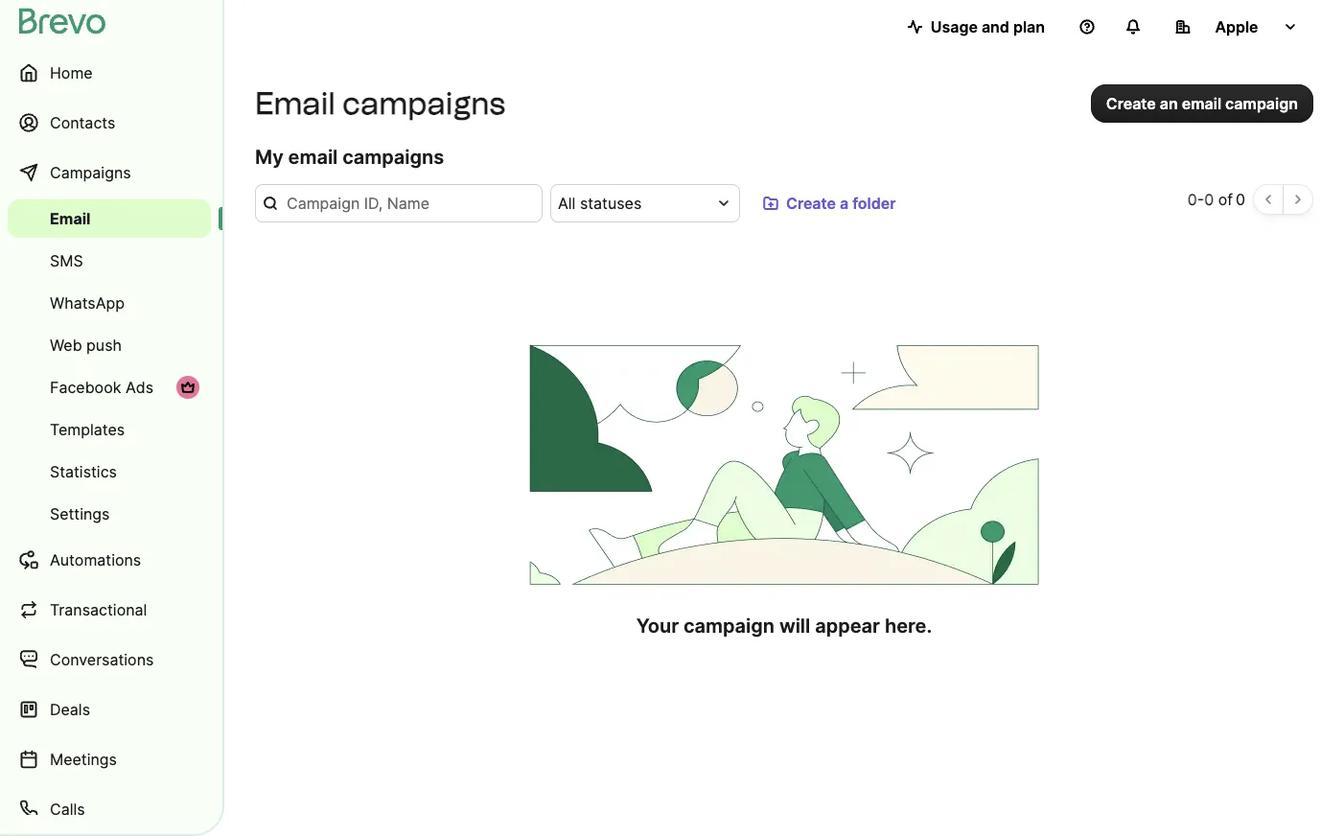 Task type: describe. For each thing, give the bounding box(es) containing it.
Campaign ID, Name search field
[[255, 184, 543, 222]]

usage and plan
[[931, 17, 1045, 36]]

statuses
[[580, 194, 642, 212]]

will
[[779, 614, 811, 637]]

0 - 0 of 0
[[1188, 190, 1246, 209]]

automations link
[[8, 537, 211, 583]]

deals link
[[8, 687, 211, 733]]

0 horizontal spatial campaign
[[684, 614, 775, 637]]

a
[[840, 194, 849, 212]]

automations
[[50, 550, 141, 569]]

email for email
[[50, 209, 91, 228]]

campaign inside button
[[1226, 94, 1298, 113]]

all statuses button
[[550, 184, 740, 222]]

templates link
[[8, 410, 211, 449]]

0 horizontal spatial email
[[288, 145, 338, 169]]

templates
[[50, 420, 125, 439]]

empty campaign image
[[518, 345, 1051, 585]]

your campaign will appear here.
[[636, 614, 932, 637]]

sms link
[[8, 242, 211, 280]]

left___rvooi image
[[180, 380, 196, 395]]

email campaigns
[[255, 85, 506, 122]]

create a folder button
[[748, 184, 912, 222]]

statistics
[[50, 462, 117, 481]]

deals
[[50, 700, 90, 719]]

all statuses
[[558, 194, 642, 212]]

usage and plan button
[[892, 8, 1061, 46]]

calls
[[50, 800, 85, 818]]

facebook ads
[[50, 378, 153, 396]]

calls link
[[8, 786, 211, 832]]

my
[[255, 145, 283, 169]]

an
[[1160, 94, 1178, 113]]

-
[[1197, 190, 1205, 209]]

and
[[982, 17, 1010, 36]]

here.
[[885, 614, 932, 637]]

web
[[50, 336, 82, 354]]

home
[[50, 63, 93, 82]]

all
[[558, 194, 576, 212]]

2 0 from the left
[[1205, 190, 1214, 209]]

ads
[[125, 378, 153, 396]]

settings link
[[8, 495, 211, 533]]

home link
[[8, 50, 211, 96]]

conversations link
[[8, 637, 211, 683]]

create for create an email campaign
[[1106, 94, 1156, 113]]



Task type: vqa. For each thing, say whether or not it's contained in the screenshot.
Create a folder's Create
yes



Task type: locate. For each thing, give the bounding box(es) containing it.
1 horizontal spatial email
[[1182, 94, 1222, 113]]

1 horizontal spatial campaign
[[1226, 94, 1298, 113]]

1 horizontal spatial create
[[1106, 94, 1156, 113]]

create inside create a folder button
[[786, 194, 836, 212]]

email right my
[[288, 145, 338, 169]]

create left a
[[786, 194, 836, 212]]

facebook ads link
[[8, 368, 211, 407]]

0 vertical spatial campaigns
[[342, 85, 506, 122]]

sms
[[50, 251, 83, 270]]

plan
[[1013, 17, 1045, 36]]

apple button
[[1160, 8, 1314, 46]]

contacts link
[[8, 100, 211, 146]]

3 0 from the left
[[1236, 190, 1246, 209]]

contacts
[[50, 113, 115, 132]]

email
[[255, 85, 335, 122], [50, 209, 91, 228]]

create an email campaign button
[[1091, 84, 1314, 123]]

create for create a folder
[[786, 194, 836, 212]]

folder
[[853, 194, 896, 212]]

email for email campaigns
[[255, 85, 335, 122]]

create left an
[[1106, 94, 1156, 113]]

campaigns up campaign id, name search box
[[343, 145, 444, 169]]

facebook
[[50, 378, 121, 396]]

your
[[636, 614, 679, 637]]

statistics link
[[8, 453, 211, 491]]

campaign
[[1226, 94, 1298, 113], [684, 614, 775, 637]]

create a folder
[[786, 194, 896, 212]]

meetings link
[[8, 736, 211, 782]]

whatsapp
[[50, 293, 125, 312]]

email up my
[[255, 85, 335, 122]]

campaigns
[[50, 163, 131, 182]]

1 vertical spatial campaign
[[684, 614, 775, 637]]

create an email campaign
[[1106, 94, 1298, 113]]

0 horizontal spatial email
[[50, 209, 91, 228]]

email
[[1182, 94, 1222, 113], [288, 145, 338, 169]]

web push link
[[8, 326, 211, 364]]

settings
[[50, 504, 110, 523]]

2 horizontal spatial 0
[[1236, 190, 1246, 209]]

0 vertical spatial create
[[1106, 94, 1156, 113]]

0 vertical spatial email
[[1182, 94, 1222, 113]]

email inside button
[[1182, 94, 1222, 113]]

campaigns up my email campaigns
[[342, 85, 506, 122]]

0
[[1188, 190, 1197, 209], [1205, 190, 1214, 209], [1236, 190, 1246, 209]]

push
[[86, 336, 122, 354]]

my email campaigns
[[255, 145, 444, 169]]

create inside the 'create an email campaign' button
[[1106, 94, 1156, 113]]

transactional
[[50, 600, 147, 619]]

1 0 from the left
[[1188, 190, 1197, 209]]

0 vertical spatial email
[[255, 85, 335, 122]]

campaigns
[[342, 85, 506, 122], [343, 145, 444, 169]]

0 horizontal spatial 0
[[1188, 190, 1197, 209]]

email up sms
[[50, 209, 91, 228]]

create
[[1106, 94, 1156, 113], [786, 194, 836, 212]]

0 vertical spatial campaign
[[1226, 94, 1298, 113]]

meetings
[[50, 750, 117, 769]]

whatsapp link
[[8, 284, 211, 322]]

1 horizontal spatial 0
[[1205, 190, 1214, 209]]

1 vertical spatial create
[[786, 194, 836, 212]]

web push
[[50, 336, 122, 354]]

apple
[[1215, 17, 1259, 36]]

usage
[[931, 17, 978, 36]]

appear
[[815, 614, 880, 637]]

email right an
[[1182, 94, 1222, 113]]

campaigns link
[[8, 150, 211, 196]]

1 vertical spatial email
[[288, 145, 338, 169]]

email link
[[8, 199, 211, 238]]

transactional link
[[8, 587, 211, 633]]

campaign left will
[[684, 614, 775, 637]]

0 horizontal spatial create
[[786, 194, 836, 212]]

conversations
[[50, 650, 154, 669]]

campaign down apple button
[[1226, 94, 1298, 113]]

1 vertical spatial campaigns
[[343, 145, 444, 169]]

1 vertical spatial email
[[50, 209, 91, 228]]

of
[[1218, 190, 1233, 209]]

1 horizontal spatial email
[[255, 85, 335, 122]]



